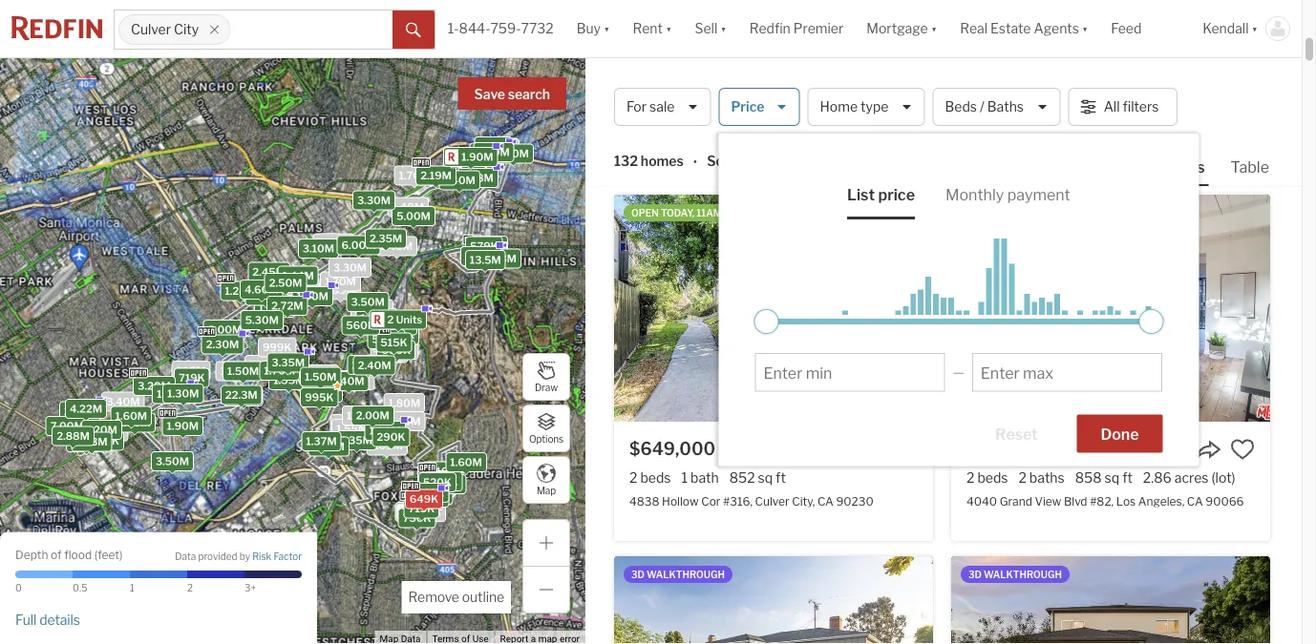 Task type: vqa. For each thing, say whether or not it's contained in the screenshot.
left tour
no



Task type: describe. For each thing, give the bounding box(es) containing it.
515k
[[381, 337, 407, 349]]

units down 805k
[[422, 489, 448, 501]]

options button
[[522, 405, 570, 453]]

$1,495,000
[[967, 76, 1065, 97]]

3+
[[245, 583, 256, 595]]

1 horizontal spatial ft
[[1122, 470, 1133, 486]]

858 sq ft
[[1075, 470, 1133, 486]]

715k
[[408, 503, 435, 516]]

open today, 11am to 4pm
[[631, 207, 762, 219]]

all filters
[[1104, 99, 1159, 115]]

map button
[[522, 457, 570, 504]]

beds for $649,000
[[640, 470, 671, 486]]

1.70m down 6.00m
[[325, 276, 356, 288]]

kendall ▾
[[1203, 20, 1258, 37]]

1.40m left the 2.35m
[[317, 237, 349, 250]]

3d walkthrough for the photo of 2446 louella ave, venice, ca 90291
[[969, 569, 1062, 581]]

5 ▾ from the left
[[1082, 20, 1088, 37]]

2.35m
[[369, 232, 402, 245]]

home
[[820, 99, 858, 115]]

4pm
[[740, 207, 762, 219]]

1.55m down 3 units
[[259, 302, 290, 314]]

1 horizontal spatial city,
[[792, 495, 815, 508]]

remove outline
[[408, 590, 504, 606]]

1-
[[448, 20, 459, 37]]

beds for $1,495,000
[[978, 108, 1009, 124]]

/
[[980, 99, 985, 115]]

▾ for sell ▾
[[720, 20, 727, 37]]

units up 739k
[[418, 492, 445, 504]]

4040
[[967, 495, 997, 508]]

1.20m down 7.00m
[[71, 436, 102, 449]]

1.55m down 3.35m
[[273, 375, 305, 387]]

open
[[631, 207, 659, 219]]

(lot)
[[1212, 470, 1236, 486]]

photo of 4917 imlay ave, culver city, ca 90230 image
[[614, 557, 933, 645]]

google image
[[5, 620, 68, 645]]

6.00m
[[342, 240, 376, 252]]

)
[[119, 549, 123, 563]]

sq for $649,000
[[758, 470, 773, 486]]

1.20m down 4.22m
[[86, 424, 117, 437]]

depth
[[15, 549, 48, 563]]

1.75m
[[339, 374, 370, 387]]

2 units up 739k
[[410, 492, 445, 504]]

13337
[[967, 133, 1001, 146]]

495k
[[384, 320, 413, 332]]

full
[[15, 612, 37, 628]]

photos
[[1153, 158, 1205, 176]]

all
[[1104, 99, 1120, 115]]

2 up 640k on the bottom of the page
[[422, 469, 429, 482]]

1 vertical spatial 3.30m
[[333, 262, 367, 274]]

0 vertical spatial 1.25m
[[484, 142, 515, 154]]

132
[[614, 153, 638, 169]]

done
[[1101, 426, 1139, 444]]

photo of 2446 louella ave, venice, ca 90291 image
[[951, 557, 1270, 645]]

to
[[724, 207, 738, 219]]

1 bath
[[682, 470, 719, 486]]

baths
[[987, 99, 1024, 115]]

provided
[[198, 551, 237, 562]]

ave
[[1040, 133, 1060, 146]]

search
[[508, 86, 550, 103]]

save search
[[474, 86, 550, 103]]

852
[[729, 470, 755, 486]]

market
[[1063, 83, 1116, 102]]

1.45m
[[313, 441, 345, 453]]

2 beds for 1 bath
[[629, 470, 671, 486]]

3 baths
[[1019, 108, 1066, 124]]

culver for culver city
[[131, 21, 171, 38]]

mortgage ▾
[[867, 20, 937, 37]]

1.80m up 579k in the left top of the page
[[440, 170, 471, 182]]

1 horizontal spatial 3.00m
[[450, 171, 484, 183]]

remove
[[408, 590, 459, 606]]

view
[[1035, 495, 1062, 508]]

photo of 4040 grand view blvd #82, los angeles, ca 90066 image
[[951, 195, 1270, 422]]

ft for $1,495,000
[[1134, 108, 1145, 124]]

90292
[[1196, 133, 1232, 146]]

2 up 739k
[[410, 492, 416, 504]]

for
[[627, 99, 647, 115]]

90066
[[1206, 495, 1244, 508]]

buy ▾ button
[[577, 0, 610, 57]]

1 for 1
[[130, 583, 134, 595]]

2 vertical spatial 1.60m
[[450, 457, 482, 469]]

redfin premier button
[[738, 0, 855, 57]]

0 vertical spatial 559k
[[475, 240, 503, 252]]

insights
[[1119, 83, 1177, 102]]

2 up 4838
[[629, 470, 637, 486]]

1.50m up 560k
[[324, 284, 356, 296]]

0
[[15, 583, 22, 595]]

1.03m
[[485, 253, 517, 265]]

buy ▾
[[577, 20, 610, 37]]

1.90m down 1.87m
[[167, 420, 199, 433]]

depth of flood ( feet )
[[15, 549, 123, 563]]

los
[[1116, 495, 1136, 508]]

1.40m up the 2.35m
[[392, 201, 424, 213]]

0 horizontal spatial 2.30m
[[206, 339, 239, 351]]

1.90m down 2.00m
[[369, 425, 401, 437]]

1.50m up 22.3m
[[227, 365, 259, 378]]

2 up 789k
[[387, 314, 394, 326]]

dialog containing list price
[[719, 134, 1199, 467]]

hollow
[[662, 495, 699, 508]]

1.50m down 4.22m
[[86, 425, 118, 438]]

2 down 646k
[[427, 478, 434, 491]]

favorite button image
[[1230, 437, 1255, 462]]

290k
[[377, 431, 405, 444]]

ca right rey,
[[1177, 133, 1193, 146]]

1 vertical spatial 3.00m
[[208, 324, 242, 336]]

▾ for rent ▾
[[666, 20, 672, 37]]

2 beds for 2 baths
[[967, 470, 1008, 486]]

0 horizontal spatial 559k
[[372, 333, 401, 346]]

sell ▾ button
[[683, 0, 738, 57]]

646k
[[427, 465, 456, 478]]

redfin
[[750, 20, 791, 37]]

monthly payment element
[[946, 170, 1071, 220]]

0 horizontal spatial 1.05m
[[335, 418, 367, 431]]

data provided by risk factor
[[175, 551, 302, 562]]

save
[[474, 86, 505, 103]]

for
[[842, 77, 871, 103]]

579k
[[470, 240, 498, 253]]

1.70m down save search at the top
[[498, 148, 529, 160]]

market insights |
[[1063, 83, 1196, 102]]

1.40m down 2.85m
[[333, 376, 364, 388]]

0 horizontal spatial 3.10m
[[303, 243, 334, 255]]

baths for 2 baths
[[1030, 470, 1065, 486]]

1.90m up 1.68m
[[461, 151, 493, 163]]

maximum price slider
[[1139, 309, 1164, 334]]

ca left 90230
[[818, 495, 834, 508]]

walkthrough for the photo of 2446 louella ave, venice, ca 90291
[[984, 569, 1062, 581]]

2 up 715k
[[413, 489, 420, 501]]

remove outline button
[[402, 582, 511, 614]]

1 vertical spatial 1.60m
[[115, 410, 147, 423]]

4040 grand view blvd #82, los angeles, ca 90066
[[967, 495, 1244, 508]]

789k
[[380, 332, 408, 344]]

1.37m
[[306, 436, 337, 448]]

750k
[[423, 482, 451, 494]]

1.80m up 22.3m
[[220, 365, 252, 378]]

2.45m
[[252, 266, 285, 278]]

1 horizontal spatial 3.10m
[[465, 250, 497, 263]]

4838 hollow cor #316, culver city, ca 90230
[[629, 495, 874, 508]]

home type
[[820, 99, 889, 115]]

Enter max text field
[[981, 364, 1154, 383]]

submit search image
[[406, 23, 421, 38]]

price button
[[719, 88, 800, 126]]

0 vertical spatial city,
[[684, 77, 728, 103]]

beach
[[1003, 133, 1037, 146]]

1.40m down 5.00m
[[381, 240, 413, 253]]

photos button
[[1149, 157, 1227, 186]]

▾ for mortgage ▾
[[931, 20, 937, 37]]

remove culver city image
[[209, 24, 220, 35]]

home type button
[[808, 88, 925, 126]]

1 horizontal spatial 2.30m
[[355, 303, 389, 316]]

sell ▾ button
[[695, 0, 727, 57]]

data
[[175, 551, 196, 562]]

mortgage
[[867, 20, 928, 37]]

favorite button checkbox
[[1230, 437, 1255, 462]]

2 units down 646k
[[427, 478, 462, 491]]

1.70m up 5.00m
[[399, 169, 430, 182]]

real estate agents ▾ button
[[949, 0, 1100, 57]]



Task type: locate. For each thing, give the bounding box(es) containing it.
0 vertical spatial 2.30m
[[355, 303, 389, 316]]

1 vertical spatial culver
[[614, 77, 679, 103]]

ft for $649,000
[[776, 470, 786, 486]]

culver
[[131, 21, 171, 38], [614, 77, 679, 103], [755, 495, 790, 508]]

map region
[[0, 38, 650, 645]]

feed button
[[1100, 0, 1191, 57]]

3 for 3 baths
[[1019, 108, 1028, 124]]

walkthrough
[[647, 569, 725, 581], [984, 569, 1062, 581]]

1.53m
[[76, 436, 108, 449]]

1 horizontal spatial 1.30m
[[474, 147, 506, 159]]

1.25m up 995k
[[303, 369, 334, 381]]

1 horizontal spatial 3.50m
[[351, 296, 385, 308]]

map
[[537, 485, 556, 497]]

0 horizontal spatial city,
[[684, 77, 728, 103]]

2 3d from the left
[[969, 569, 982, 581]]

3 up beach
[[1019, 108, 1028, 124]]

1.80m
[[440, 170, 471, 182], [220, 365, 252, 378], [388, 398, 420, 410], [119, 417, 151, 429]]

2.30m up 22.3m
[[206, 339, 239, 351]]

3 for 3 units
[[242, 286, 249, 298]]

13.5m
[[470, 254, 501, 267]]

3.00m left 5.30m
[[208, 324, 242, 336]]

3d walkthrough down hollow
[[631, 569, 725, 581]]

|
[[1184, 83, 1188, 102]]

monthly
[[946, 185, 1004, 204]]

1 vertical spatial 1.25m
[[303, 369, 334, 381]]

1 vertical spatial 1.35m
[[341, 435, 372, 447]]

5.30m
[[245, 314, 279, 327]]

2 horizontal spatial ft
[[1134, 108, 1145, 124]]

1 vertical spatial 1.15m
[[391, 416, 421, 428]]

0 vertical spatial 1.15m
[[176, 365, 206, 377]]

1.30m down 719k
[[167, 388, 199, 400]]

real
[[960, 20, 988, 37]]

0 vertical spatial 1.35m
[[249, 359, 281, 372]]

1.60m up 805k
[[450, 457, 482, 469]]

1.80m up 290k
[[388, 398, 420, 410]]

3.30m down 6.00m
[[333, 262, 367, 274]]

4838
[[629, 495, 660, 508]]

units
[[251, 286, 277, 298], [396, 314, 422, 326], [431, 469, 457, 482], [436, 478, 462, 491], [422, 489, 448, 501], [418, 492, 445, 504]]

559k up the 780k
[[372, 333, 401, 346]]

city, left price
[[684, 77, 728, 103]]

1.35m down 999k
[[249, 359, 281, 372]]

2.30m up 560k
[[355, 303, 389, 316]]

2 down the data
[[187, 583, 193, 595]]

3.00m up 579k in the left top of the page
[[450, 171, 484, 183]]

6 ▾ from the left
[[1252, 20, 1258, 37]]

3d down 4040
[[969, 569, 982, 581]]

1 right 0.5
[[130, 583, 134, 595]]

$719,000
[[967, 438, 1049, 459]]

1.68m
[[462, 172, 494, 184]]

0 vertical spatial baths
[[1031, 108, 1066, 124]]

draw
[[535, 382, 558, 394]]

Enter min text field
[[764, 364, 937, 383]]

640k
[[415, 487, 444, 500]]

3 left 8.98m
[[242, 286, 249, 298]]

sq for $1,495,000
[[1117, 108, 1131, 124]]

kendall
[[1203, 20, 1249, 37]]

list price element
[[847, 170, 915, 220]]

list
[[847, 185, 875, 204]]

rent ▾ button
[[633, 0, 672, 57]]

13337 beach ave #101, marina del rey, ca 90292
[[967, 133, 1232, 146]]

3d for photo of 4917 imlay ave, culver city, ca 90230
[[631, 569, 645, 581]]

1.70m up the 2.72m
[[283, 280, 315, 292]]

walkthrough down the grand
[[984, 569, 1062, 581]]

3.00m
[[450, 171, 484, 183], [208, 324, 242, 336]]

▾ right agents
[[1082, 20, 1088, 37]]

ft up 4838 hollow cor #316, culver city, ca 90230
[[776, 470, 786, 486]]

2 horizontal spatial 3
[[1019, 108, 1028, 124]]

0 horizontal spatial 3.50m
[[156, 456, 189, 468]]

1 vertical spatial 3.50m
[[156, 456, 189, 468]]

0 vertical spatial culver
[[131, 21, 171, 38]]

1 3d from the left
[[631, 569, 645, 581]]

outline
[[462, 590, 504, 606]]

1 vertical spatial 1.30m
[[167, 388, 199, 400]]

2 units up 640k on the bottom of the page
[[422, 469, 457, 482]]

2 baths
[[1019, 470, 1065, 486]]

▾ right sell
[[720, 20, 727, 37]]

by
[[239, 551, 250, 562]]

1 vertical spatial 1
[[130, 583, 134, 595]]

details
[[39, 612, 80, 628]]

0 horizontal spatial 3
[[242, 286, 249, 298]]

3.50m up 560k
[[351, 296, 385, 308]]

full details
[[15, 612, 80, 628]]

1.44m
[[282, 270, 314, 282]]

1.87m
[[157, 388, 188, 401]]

ft up los
[[1122, 470, 1133, 486]]

2 vertical spatial culver
[[755, 495, 790, 508]]

1.90m up 789k
[[361, 312, 392, 325]]

1 walkthrough from the left
[[647, 569, 725, 581]]

1.55m down 2.00m
[[336, 423, 368, 435]]

1 horizontal spatial walkthrough
[[984, 569, 1062, 581]]

3 for 3 beds
[[967, 108, 975, 124]]

0 vertical spatial 3.00m
[[450, 171, 484, 183]]

1.15m up 290k
[[391, 416, 421, 428]]

ad region
[[614, 0, 933, 180]]

beds
[[945, 99, 977, 115]]

ft
[[1134, 108, 1145, 124], [776, 470, 786, 486], [1122, 470, 1133, 486]]

city, left 90230
[[792, 495, 815, 508]]

city,
[[684, 77, 728, 103], [792, 495, 815, 508]]

buy
[[577, 20, 601, 37]]

0 horizontal spatial 1.30m
[[167, 388, 199, 400]]

3d for the photo of 2446 louella ave, venice, ca 90291
[[969, 569, 982, 581]]

(
[[94, 549, 98, 563]]

2 horizontal spatial culver
[[755, 495, 790, 508]]

city
[[174, 21, 199, 38]]

1.25m up 1.37m at bottom
[[307, 387, 338, 399]]

2.88m
[[57, 430, 90, 443]]

angeles,
[[1138, 495, 1185, 508]]

▾ for kendall ▾
[[1252, 20, 1258, 37]]

1 horizontal spatial 3d walkthrough
[[969, 569, 1062, 581]]

844-
[[459, 20, 490, 37]]

1 vertical spatial 559k
[[372, 333, 401, 346]]

90230
[[836, 495, 874, 508]]

culver left the city
[[131, 21, 171, 38]]

559k up the 13.5m
[[475, 240, 503, 252]]

5.00m
[[397, 210, 431, 223]]

0 vertical spatial 1.60m
[[478, 146, 510, 159]]

▾ right buy
[[604, 20, 610, 37]]

1.25m up 1.68m
[[484, 142, 515, 154]]

2 units up 715k
[[413, 489, 448, 501]]

3 inside map region
[[242, 286, 249, 298]]

0 vertical spatial 1
[[682, 470, 688, 486]]

1.20m
[[86, 424, 117, 437], [71, 436, 102, 449]]

1 horizontal spatial culver
[[614, 77, 679, 103]]

1 horizontal spatial 1.15m
[[391, 416, 421, 428]]

culver city
[[131, 21, 199, 38]]

1 horizontal spatial 1
[[682, 470, 688, 486]]

agents
[[1034, 20, 1079, 37]]

1.90m
[[461, 151, 493, 163], [297, 291, 328, 303], [361, 312, 392, 325], [167, 420, 199, 433], [369, 425, 401, 437]]

real estate agents ▾ link
[[960, 0, 1088, 57]]

beds / baths button
[[933, 88, 1061, 126]]

4.60m
[[245, 284, 279, 296]]

559k
[[475, 240, 503, 252], [372, 333, 401, 346]]

2 up the grand
[[1019, 470, 1027, 486]]

2 ▾ from the left
[[666, 20, 672, 37]]

list price
[[847, 185, 915, 204]]

1 ▾ from the left
[[604, 20, 610, 37]]

beds
[[978, 108, 1009, 124], [640, 470, 671, 486], [978, 470, 1008, 486]]

1 horizontal spatial 3
[[967, 108, 975, 124]]

rent ▾
[[633, 20, 672, 37]]

ft up the "del"
[[1134, 108, 1145, 124]]

2 units up 789k
[[387, 314, 422, 326]]

1 horizontal spatial 1.05m
[[371, 440, 403, 452]]

1 left bath
[[682, 470, 688, 486]]

baths up ave
[[1031, 108, 1066, 124]]

2.86
[[1143, 470, 1172, 486]]

2 up 4040
[[967, 470, 975, 486]]

600k
[[381, 344, 411, 357]]

0 vertical spatial 3.30m
[[357, 195, 391, 207]]

0 horizontal spatial 2 beds
[[629, 470, 671, 486]]

0 vertical spatial 1.05m
[[335, 418, 367, 431]]

0 horizontal spatial 1.35m
[[249, 359, 281, 372]]

1 horizontal spatial 1.35m
[[341, 435, 372, 447]]

1.40m
[[444, 174, 476, 187], [392, 201, 424, 213], [317, 237, 349, 250], [381, 240, 413, 253], [333, 376, 364, 388]]

1-844-759-7732
[[448, 20, 554, 37]]

market insights link
[[1063, 62, 1177, 104]]

1.05m down 2.00m
[[371, 440, 403, 452]]

2 3d walkthrough from the left
[[969, 569, 1062, 581]]

0 horizontal spatial 3.00m
[[208, 324, 242, 336]]

photo of 13337 beach ave #101, marina del rey, ca 90292 image
[[951, 0, 1270, 60]]

1.10m
[[228, 391, 258, 403]]

1-844-759-7732 link
[[448, 20, 554, 37]]

walkthrough for photo of 4917 imlay ave, culver city, ca 90230
[[647, 569, 725, 581]]

780k
[[375, 347, 403, 360]]

1.35m down 2.00m
[[341, 435, 372, 447]]

2.50m
[[269, 277, 302, 290]]

factor
[[274, 551, 302, 562]]

1.55m right 2.19m
[[460, 172, 491, 184]]

3
[[967, 108, 975, 124], [1019, 108, 1028, 124], [242, 286, 249, 298]]

775k
[[378, 336, 405, 349]]

858
[[1075, 470, 1102, 486]]

1 2 beds from the left
[[629, 470, 671, 486]]

3.50m down 1.87m
[[156, 456, 189, 468]]

None search field
[[231, 11, 393, 49]]

1.60m up 1.68m
[[478, 146, 510, 159]]

1.30m
[[474, 147, 506, 159], [167, 388, 199, 400]]

1.50m up 995k
[[305, 371, 337, 383]]

culver down the 852 sq ft
[[755, 495, 790, 508]]

719k
[[179, 372, 205, 384]]

1 for 1 bath
[[682, 470, 688, 486]]

▾ right the kendall
[[1252, 20, 1258, 37]]

units up 640k on the bottom of the page
[[431, 469, 457, 482]]

1.05m up 1.45m
[[335, 418, 367, 431]]

2.00m
[[356, 410, 390, 422]]

estate
[[991, 20, 1031, 37]]

1 horizontal spatial 559k
[[475, 240, 503, 252]]

monthly payment
[[946, 185, 1071, 204]]

0 horizontal spatial ft
[[776, 470, 786, 486]]

2
[[387, 314, 394, 326], [422, 469, 429, 482], [629, 470, 637, 486], [967, 470, 975, 486], [1019, 470, 1027, 486], [427, 478, 434, 491], [413, 489, 420, 501], [410, 492, 416, 504], [187, 583, 193, 595]]

minimum price slider
[[754, 309, 779, 334]]

0 horizontal spatial 1
[[130, 583, 134, 595]]

0 vertical spatial 1.30m
[[474, 147, 506, 159]]

1 horizontal spatial 2 beds
[[967, 470, 1008, 486]]

1 horizontal spatial 3d
[[969, 569, 982, 581]]

ca down "acres"
[[1187, 495, 1203, 508]]

baths up view
[[1030, 470, 1065, 486]]

#316,
[[723, 495, 753, 508]]

0 vertical spatial 3.50m
[[351, 296, 385, 308]]

1 3d walkthrough from the left
[[631, 569, 725, 581]]

3d walkthrough for photo of 4917 imlay ave, culver city, ca 90230
[[631, 569, 725, 581]]

11am
[[697, 207, 722, 219]]

2 vertical spatial 1.25m
[[307, 387, 338, 399]]

0 horizontal spatial walkthrough
[[647, 569, 725, 581]]

2 beds up 4040
[[967, 470, 1008, 486]]

3d walkthrough down the grand
[[969, 569, 1062, 581]]

0 horizontal spatial culver
[[131, 21, 171, 38]]

units down '2.45m'
[[251, 286, 277, 298]]

3.10m
[[303, 243, 334, 255], [465, 250, 497, 263]]

culver for culver city, ca homes for sale
[[614, 77, 679, 103]]

—
[[953, 364, 965, 381]]

dialog
[[719, 134, 1199, 467]]

2 walkthrough from the left
[[984, 569, 1062, 581]]

baths for 3 baths
[[1031, 108, 1066, 124]]

ca left homes
[[732, 77, 763, 103]]

1 vertical spatial 2.30m
[[206, 339, 239, 351]]

walkthrough down hollow
[[647, 569, 725, 581]]

0 horizontal spatial 3d
[[631, 569, 645, 581]]

2.72m
[[271, 300, 303, 312]]

1.50m up 579k in the left top of the page
[[451, 170, 483, 182]]

4 ▾ from the left
[[931, 20, 937, 37]]

1.70m down 999k
[[264, 365, 295, 377]]

2.85m
[[352, 359, 385, 372]]

3 ▾ from the left
[[720, 20, 727, 37]]

2 beds up 4838
[[629, 470, 671, 486]]

0 horizontal spatial 1.15m
[[176, 365, 206, 377]]

2 2 beds from the left
[[967, 470, 1008, 486]]

1 vertical spatial 1.05m
[[371, 440, 403, 452]]

1.90m down 1.44m
[[297, 291, 328, 303]]

1.30m up 1.68m
[[474, 147, 506, 159]]

▾ for buy ▾
[[604, 20, 610, 37]]

1.80m down the '3.40m'
[[119, 417, 151, 429]]

3 units
[[242, 286, 277, 298]]

photo of 4838 hollow cor #316, culver city, ca 90230 image
[[614, 195, 933, 422]]

1.50m
[[451, 170, 483, 182], [324, 284, 356, 296], [227, 365, 259, 378], [305, 371, 337, 383], [86, 425, 118, 438]]

0 horizontal spatial 3d walkthrough
[[631, 569, 725, 581]]

1 vertical spatial baths
[[1030, 470, 1065, 486]]

units down 646k
[[436, 478, 462, 491]]

units up 789k
[[396, 314, 422, 326]]

1.55m up 290k
[[347, 410, 378, 422]]

real estate agents ▾
[[960, 20, 1088, 37]]

▾ right rent
[[666, 20, 672, 37]]

1.60m down the '3.40m'
[[115, 410, 147, 423]]

3 left /
[[967, 108, 975, 124]]

1 vertical spatial city,
[[792, 495, 815, 508]]

1.40m up 579k in the left top of the page
[[444, 174, 476, 187]]



